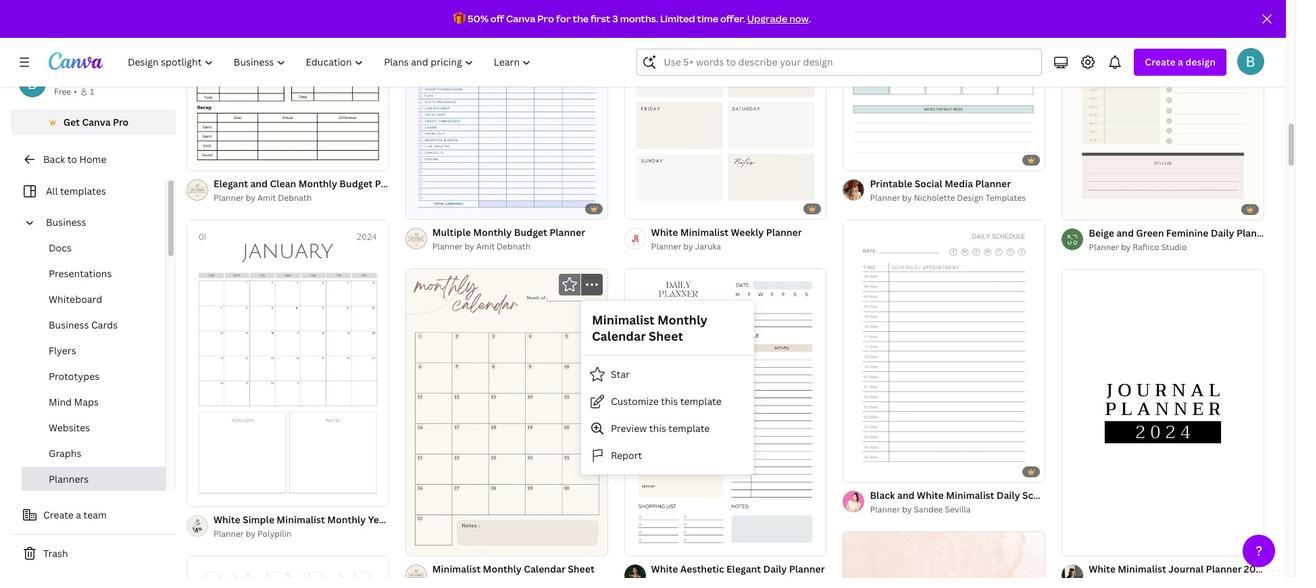 Task type: locate. For each thing, give the bounding box(es) containing it.
planner by amit debnath link down clean
[[214, 192, 389, 205]]

0 vertical spatial 1
[[90, 86, 94, 97]]

canva right get
[[82, 116, 111, 128]]

create for create a team
[[43, 508, 74, 521]]

daily inside black and white minimalist daily scheduler planner planner by sandee sevilla
[[997, 489, 1021, 502]]

elegant right aesthetic
[[727, 562, 761, 575]]

debnath
[[278, 192, 312, 204], [497, 241, 531, 252]]

and inside beige and green feminine daily planner planner by rafiico studio
[[1117, 226, 1134, 239]]

amit inside multiple monthly budget planner planner by amit debnath
[[477, 241, 495, 252]]

and for elegant
[[250, 177, 268, 190]]

this inside preview this template link
[[650, 422, 667, 435]]

template down star button
[[681, 395, 722, 408]]

🎁
[[454, 12, 466, 25]]

this inside customize this template link
[[661, 395, 678, 408]]

scheduler
[[1023, 489, 1070, 502]]

0 horizontal spatial debnath
[[278, 192, 312, 204]]

0 horizontal spatial create
[[43, 508, 74, 521]]

multiple
[[433, 226, 471, 239]]

a inside button
[[76, 508, 81, 521]]

2 horizontal spatial and
[[1117, 226, 1134, 239]]

0 vertical spatial create
[[1146, 55, 1176, 68]]

elegant and clean monthly budget planner sheet image
[[187, 0, 389, 170]]

all
[[46, 185, 58, 197]]

0 vertical spatial this
[[661, 395, 678, 408]]

1 horizontal spatial debnath
[[497, 241, 531, 252]]

elegant
[[214, 177, 248, 190], [727, 562, 761, 575]]

websites link
[[22, 415, 166, 441]]

0 vertical spatial minimalist monthly calendar sheet
[[592, 312, 708, 344]]

0 horizontal spatial 1
[[90, 86, 94, 97]]

monthly inside elegant and clean monthly budget planner sheet planner by amit debnath
[[299, 177, 337, 190]]

1 vertical spatial amit
[[477, 241, 495, 252]]

by inside white simple minimalist monthly year 2024 planner a4 planner by polypilin
[[246, 528, 256, 540]]

business
[[46, 216, 86, 229], [49, 318, 89, 331]]

0 vertical spatial a
[[1178, 55, 1184, 68]]

this down star button
[[661, 395, 678, 408]]

multiple monthly budget planner link
[[433, 225, 586, 240]]

budget inside elegant and clean monthly budget planner sheet planner by amit debnath
[[340, 177, 373, 190]]

template for preview this template
[[669, 422, 710, 435]]

0 vertical spatial sheet
[[413, 177, 440, 190]]

white aesthetic elegant daily planner link
[[651, 562, 825, 576]]

beige and green feminine daily planner planner by rafiico studio
[[1089, 226, 1273, 253]]

preview this template
[[611, 422, 710, 435]]

by inside printable social media planner planner by nicholette design templates
[[903, 192, 912, 204]]

2024
[[391, 513, 413, 526], [1245, 562, 1267, 575]]

business for business cards
[[49, 318, 89, 331]]

mind maps
[[49, 396, 99, 408]]

0 vertical spatial debnath
[[278, 192, 312, 204]]

1 horizontal spatial 1
[[196, 491, 200, 501]]

and inside elegant and clean monthly budget planner sheet planner by amit debnath
[[250, 177, 268, 190]]

0 horizontal spatial sheet
[[413, 177, 440, 190]]

None search field
[[637, 49, 1043, 76]]

1 vertical spatial 2024
[[1245, 562, 1267, 575]]

1 vertical spatial pro
[[113, 116, 129, 128]]

1 vertical spatial minimalist monthly calendar sheet
[[433, 562, 595, 575]]

0 vertical spatial business
[[46, 216, 86, 229]]

create left team
[[43, 508, 74, 521]]

weekly
[[731, 226, 764, 239]]

daily
[[1211, 226, 1235, 239], [997, 489, 1021, 502], [764, 562, 787, 575]]

top level navigation element
[[119, 49, 543, 76]]

2024 inside white simple minimalist monthly year 2024 planner a4 planner by polypilin
[[391, 513, 413, 526]]

a for design
[[1178, 55, 1184, 68]]

1 horizontal spatial sheet
[[568, 562, 595, 575]]

1
[[90, 86, 94, 97], [196, 491, 200, 501]]

canva right "off"
[[506, 12, 536, 25]]

1 vertical spatial canva
[[82, 116, 111, 128]]

0 horizontal spatial planner by amit debnath link
[[214, 192, 389, 205]]

1 horizontal spatial a
[[1178, 55, 1184, 68]]

0 vertical spatial template
[[681, 395, 722, 408]]

prototypes
[[49, 370, 100, 383]]

minimalist inside white minimalist weekly planner planner by jaruka
[[681, 226, 729, 239]]

business up docs
[[46, 216, 86, 229]]

0 vertical spatial amit
[[258, 192, 276, 204]]

calendar
[[592, 328, 646, 344], [524, 562, 566, 575]]

0 vertical spatial 2024
[[391, 513, 413, 526]]

budget
[[340, 177, 373, 190], [514, 226, 547, 239]]

white beige minimalist classy customizable monthly calendar image
[[187, 556, 389, 578]]

white minimalist journal planner 2024 image
[[1062, 269, 1265, 555]]

0 horizontal spatial a
[[76, 508, 81, 521]]

the
[[573, 12, 589, 25]]

flyers link
[[22, 338, 166, 364]]

gold rose simple modern cover 2024 planner image
[[843, 532, 1046, 578]]

debnath inside multiple monthly budget planner planner by amit debnath
[[497, 241, 531, 252]]

get
[[63, 116, 80, 128]]

graphs
[[49, 447, 81, 460]]

0 horizontal spatial 2024
[[391, 513, 413, 526]]

calendar inside minimalist monthly calendar sheet
[[592, 328, 646, 344]]

0 horizontal spatial budget
[[340, 177, 373, 190]]

white minimalist weekly planner image
[[624, 0, 827, 219]]

social
[[915, 177, 943, 190]]

this down customize this template in the bottom of the page
[[650, 422, 667, 435]]

canva inside button
[[82, 116, 111, 128]]

1 horizontal spatial daily
[[997, 489, 1021, 502]]

beige
[[1089, 226, 1115, 239]]

a inside dropdown button
[[1178, 55, 1184, 68]]

1 vertical spatial debnath
[[497, 241, 531, 252]]

2 vertical spatial daily
[[764, 562, 787, 575]]

and right black
[[898, 489, 915, 502]]

1 horizontal spatial create
[[1146, 55, 1176, 68]]

0 vertical spatial calendar
[[592, 328, 646, 344]]

daily inside beige and green feminine daily planner planner by rafiico studio
[[1211, 226, 1235, 239]]

printable social media planner planner by nicholette design templates
[[870, 177, 1026, 204]]

pro
[[538, 12, 554, 25], [113, 116, 129, 128]]

create inside button
[[43, 508, 74, 521]]

white inside white minimalist weekly planner planner by jaruka
[[651, 226, 678, 239]]

0 vertical spatial budget
[[340, 177, 373, 190]]

planner by amit debnath link down multiple on the top
[[433, 240, 586, 254]]

a left team
[[76, 508, 81, 521]]

white aesthetic elegant daily planner
[[651, 562, 825, 575]]

template down customize this template link
[[669, 422, 710, 435]]

by
[[246, 192, 256, 204], [903, 192, 912, 204], [465, 241, 475, 252], [684, 241, 693, 252], [1122, 241, 1131, 253], [903, 504, 912, 515], [246, 528, 256, 540]]

white
[[651, 226, 678, 239], [917, 489, 944, 502], [214, 513, 240, 526], [651, 562, 678, 575], [1089, 562, 1116, 575]]

0 horizontal spatial calendar
[[524, 562, 566, 575]]

2 horizontal spatial daily
[[1211, 226, 1235, 239]]

1 vertical spatial planner by amit debnath link
[[433, 240, 586, 254]]

sandee
[[914, 504, 943, 515]]

1 horizontal spatial and
[[898, 489, 915, 502]]

Search search field
[[664, 49, 1034, 75]]

1 horizontal spatial calendar
[[592, 328, 646, 344]]

0 vertical spatial canva
[[506, 12, 536, 25]]

black and white minimalist daily scheduler planner planner by sandee sevilla
[[870, 489, 1108, 515]]

monthly inside minimalist monthly calendar sheet link
[[483, 562, 522, 575]]

0 vertical spatial pro
[[538, 12, 554, 25]]

white inside white simple minimalist monthly year 2024 planner a4 planner by polypilin
[[214, 513, 240, 526]]

1 for 1 of 12
[[196, 491, 200, 501]]

create left design at the right of the page
[[1146, 55, 1176, 68]]

template
[[681, 395, 722, 408], [669, 422, 710, 435]]

sheet
[[413, 177, 440, 190], [649, 328, 683, 344], [568, 562, 595, 575]]

create a design
[[1146, 55, 1216, 68]]

back
[[43, 153, 65, 166]]

planner by amit debnath link for clean
[[214, 192, 389, 205]]

1 horizontal spatial planner by amit debnath link
[[433, 240, 586, 254]]

1 vertical spatial business
[[49, 318, 89, 331]]

and right "beige"
[[1117, 226, 1134, 239]]

minimalist monthly calendar sheet
[[592, 312, 708, 344], [433, 562, 595, 575]]

multiple monthly budget planner planner by amit debnath
[[433, 226, 586, 252]]

1 vertical spatial sheet
[[649, 328, 683, 344]]

1 vertical spatial elegant
[[727, 562, 761, 575]]

planner by amit debnath link for budget
[[433, 240, 586, 254]]

minimalist up sevilla
[[946, 489, 995, 502]]

0 horizontal spatial canva
[[82, 116, 111, 128]]

white aesthetic elegant daily planner image
[[624, 269, 827, 555]]

1 horizontal spatial budget
[[514, 226, 547, 239]]

whiteboard
[[49, 293, 102, 306]]

create
[[1146, 55, 1176, 68], [43, 508, 74, 521]]

1 vertical spatial template
[[669, 422, 710, 435]]

amit down multiple monthly budget planner link on the left of the page
[[477, 241, 495, 252]]

business cards link
[[22, 312, 166, 338]]

and left clean
[[250, 177, 268, 190]]

back to home link
[[11, 146, 176, 173]]

a left design at the right of the page
[[1178, 55, 1184, 68]]

pro up back to home link
[[113, 116, 129, 128]]

0 vertical spatial daily
[[1211, 226, 1235, 239]]

0 horizontal spatial amit
[[258, 192, 276, 204]]

polypilin
[[258, 528, 292, 540]]

1 left of
[[196, 491, 200, 501]]

0 vertical spatial planner by amit debnath link
[[214, 192, 389, 205]]

1 vertical spatial daily
[[997, 489, 1021, 502]]

business up flyers
[[49, 318, 89, 331]]

monthly inside multiple monthly budget planner planner by amit debnath
[[473, 226, 512, 239]]

debnath down clean
[[278, 192, 312, 204]]

green
[[1137, 226, 1165, 239]]

1 vertical spatial 1
[[196, 491, 200, 501]]

docs
[[49, 241, 72, 254]]

elegant left clean
[[214, 177, 248, 190]]

printable
[[870, 177, 913, 190]]

elegant and clean monthly budget planner sheet link
[[214, 177, 440, 192]]

2 vertical spatial sheet
[[568, 562, 595, 575]]

design
[[958, 192, 984, 204]]

time
[[697, 12, 719, 25]]

minimalist up the planner by polypilin link
[[277, 513, 325, 526]]

create a design button
[[1135, 49, 1227, 76]]

create inside dropdown button
[[1146, 55, 1176, 68]]

minimalist up jaruka on the right of page
[[681, 226, 729, 239]]

business link
[[41, 210, 158, 235]]

white for white simple minimalist monthly year 2024 planner a4 planner by polypilin
[[214, 513, 240, 526]]

customize
[[611, 395, 659, 408]]

a
[[1178, 55, 1184, 68], [76, 508, 81, 521]]

white simple minimalist monthly year 2024 planner a4 image
[[187, 220, 389, 507]]

amit down clean
[[258, 192, 276, 204]]

planner by amit debnath link
[[214, 192, 389, 205], [433, 240, 586, 254]]

0 horizontal spatial and
[[250, 177, 268, 190]]

white minimalist journal planner 2024 link
[[1089, 562, 1267, 576]]

1 vertical spatial a
[[76, 508, 81, 521]]

presentations
[[49, 267, 112, 280]]

by inside white minimalist weekly planner planner by jaruka
[[684, 241, 693, 252]]

2 vertical spatial and
[[898, 489, 915, 502]]

1 vertical spatial this
[[650, 422, 667, 435]]

1 vertical spatial create
[[43, 508, 74, 521]]

by inside multiple monthly budget planner planner by amit debnath
[[465, 241, 475, 252]]

black and white minimalist daily scheduler planner image
[[843, 220, 1046, 482]]

pro left the for
[[538, 12, 554, 25]]

this
[[661, 395, 678, 408], [650, 422, 667, 435]]

off
[[491, 12, 504, 25]]

and inside black and white minimalist daily scheduler planner planner by sandee sevilla
[[898, 489, 915, 502]]

1 vertical spatial budget
[[514, 226, 547, 239]]

1 vertical spatial and
[[1117, 226, 1134, 239]]

0 horizontal spatial pro
[[113, 116, 129, 128]]

flyers
[[49, 344, 76, 357]]

by inside elegant and clean monthly budget planner sheet planner by amit debnath
[[246, 192, 256, 204]]

amit
[[258, 192, 276, 204], [477, 241, 495, 252]]

1 horizontal spatial amit
[[477, 241, 495, 252]]

1 right "•"
[[90, 86, 94, 97]]

create for create a design
[[1146, 55, 1176, 68]]

debnath down multiple monthly budget planner link on the left of the page
[[497, 241, 531, 252]]

0 horizontal spatial elegant
[[214, 177, 248, 190]]

0 vertical spatial and
[[250, 177, 268, 190]]

0 vertical spatial elegant
[[214, 177, 248, 190]]



Task type: vqa. For each thing, say whether or not it's contained in the screenshot.


Task type: describe. For each thing, give the bounding box(es) containing it.
minimalist monthly calendar sheet link
[[433, 562, 595, 576]]

prototypes link
[[22, 364, 166, 389]]

by inside beige and green feminine daily planner planner by rafiico studio
[[1122, 241, 1131, 253]]

white simple minimalist monthly year 2024 planner a4 planner by polypilin
[[214, 513, 466, 540]]

rafiico
[[1133, 241, 1160, 253]]

back to home
[[43, 153, 106, 166]]

planner by nicholette design templates link
[[870, 192, 1026, 205]]

customize this template link
[[581, 388, 754, 415]]

brad klo image
[[1238, 48, 1265, 75]]

daily for planner
[[1211, 226, 1235, 239]]

personal
[[54, 71, 94, 84]]

planner by rafiico studio link
[[1089, 240, 1265, 254]]

sevilla
[[945, 504, 971, 515]]

cards
[[91, 318, 118, 331]]

minimalist up star
[[592, 312, 655, 328]]

🎁 50% off canva pro for the first 3 months. limited time offer. upgrade now .
[[454, 12, 811, 25]]

report button
[[581, 442, 754, 469]]

1 of 12 link
[[187, 220, 389, 507]]

white minimalist journal planner 2024
[[1089, 562, 1267, 575]]

1 horizontal spatial canva
[[506, 12, 536, 25]]

minimalist down a4
[[433, 562, 481, 575]]

report
[[611, 449, 642, 462]]

black and white minimalist daily scheduler planner link
[[870, 488, 1108, 503]]

a4
[[454, 513, 466, 526]]

business for business
[[46, 216, 86, 229]]

upgrade
[[748, 12, 788, 25]]

1 horizontal spatial pro
[[538, 12, 554, 25]]

trash link
[[11, 540, 176, 567]]

beige and green feminine daily planner image
[[1062, 0, 1265, 219]]

0 horizontal spatial daily
[[764, 562, 787, 575]]

minimalist inside black and white minimalist daily scheduler planner planner by sandee sevilla
[[946, 489, 995, 502]]

offer.
[[721, 12, 746, 25]]

all templates link
[[19, 178, 158, 204]]

elegant inside elegant and clean monthly budget planner sheet planner by amit debnath
[[214, 177, 248, 190]]

minimalist monthly calendar sheet image
[[406, 269, 608, 555]]

business cards
[[49, 318, 118, 331]]

pro inside get canva pro button
[[113, 116, 129, 128]]

white inside black and white minimalist daily scheduler planner planner by sandee sevilla
[[917, 489, 944, 502]]

white minimalist weekly planner planner by jaruka
[[651, 226, 802, 252]]

multiple monthly budget planner image
[[406, 0, 608, 219]]

beige and green feminine daily planner link
[[1089, 225, 1273, 240]]

2 horizontal spatial sheet
[[649, 328, 683, 344]]

now
[[790, 12, 809, 25]]

amit inside elegant and clean monthly budget planner sheet planner by amit debnath
[[258, 192, 276, 204]]

feminine
[[1167, 226, 1209, 239]]

docs link
[[22, 235, 166, 261]]

clean
[[270, 177, 296, 190]]

year
[[368, 513, 388, 526]]

•
[[74, 86, 77, 97]]

team
[[84, 508, 107, 521]]

monthly inside white simple minimalist monthly year 2024 planner a4 planner by polypilin
[[327, 513, 366, 526]]

planners
[[49, 473, 89, 485]]

customize this template
[[611, 395, 722, 408]]

3
[[613, 12, 618, 25]]

create a team button
[[11, 502, 176, 529]]

white for white minimalist weekly planner planner by jaruka
[[651, 226, 678, 239]]

get canva pro
[[63, 116, 129, 128]]

design
[[1186, 55, 1216, 68]]

daily for scheduler
[[997, 489, 1021, 502]]

.
[[809, 12, 811, 25]]

and for black
[[898, 489, 915, 502]]

and for beige
[[1117, 226, 1134, 239]]

debnath inside elegant and clean monthly budget planner sheet planner by amit debnath
[[278, 192, 312, 204]]

1 of 12
[[196, 491, 219, 501]]

home
[[79, 153, 106, 166]]

1 for 1
[[90, 86, 94, 97]]

star button
[[581, 361, 754, 388]]

white simple minimalist monthly year 2024 planner a4 link
[[214, 513, 466, 528]]

by inside black and white minimalist daily scheduler planner planner by sandee sevilla
[[903, 504, 912, 515]]

upgrade now button
[[748, 12, 809, 25]]

1 horizontal spatial elegant
[[727, 562, 761, 575]]

template for customize this template
[[681, 395, 722, 408]]

1 vertical spatial calendar
[[524, 562, 566, 575]]

whiteboard link
[[22, 287, 166, 312]]

sheet inside elegant and clean monthly budget planner sheet planner by amit debnath
[[413, 177, 440, 190]]

planner by jaruka link
[[651, 240, 802, 254]]

this for preview
[[650, 422, 667, 435]]

white for white aesthetic elegant daily planner
[[651, 562, 678, 575]]

simple
[[243, 513, 275, 526]]

presentations link
[[22, 261, 166, 287]]

trash
[[43, 547, 68, 560]]

studio
[[1162, 241, 1187, 253]]

50%
[[468, 12, 489, 25]]

planner by polypilin link
[[214, 528, 389, 541]]

1 horizontal spatial 2024
[[1245, 562, 1267, 575]]

maps
[[74, 396, 99, 408]]

white minimalist weekly planner link
[[651, 225, 802, 240]]

this for customize
[[661, 395, 678, 408]]

minimalist left journal
[[1118, 562, 1167, 575]]

mind
[[49, 396, 72, 408]]

star
[[611, 368, 630, 380]]

planner by sandee sevilla link
[[870, 503, 1046, 517]]

for
[[556, 12, 571, 25]]

websites
[[49, 421, 90, 434]]

limited
[[660, 12, 695, 25]]

minimalist inside white simple minimalist monthly year 2024 planner a4 planner by polypilin
[[277, 513, 325, 526]]

budget inside multiple monthly budget planner planner by amit debnath
[[514, 226, 547, 239]]

printable social media planner image
[[843, 0, 1046, 171]]

a for team
[[76, 508, 81, 521]]

months.
[[620, 12, 659, 25]]

printable social media planner link
[[870, 177, 1026, 192]]

create a team
[[43, 508, 107, 521]]

get canva pro button
[[11, 110, 176, 135]]

preview this template link
[[581, 415, 754, 442]]

first
[[591, 12, 611, 25]]

all templates
[[46, 185, 106, 197]]

aesthetic
[[681, 562, 725, 575]]

media
[[945, 177, 973, 190]]

white for white minimalist journal planner 2024
[[1089, 562, 1116, 575]]

jaruka
[[695, 241, 721, 252]]

of
[[202, 491, 209, 501]]



